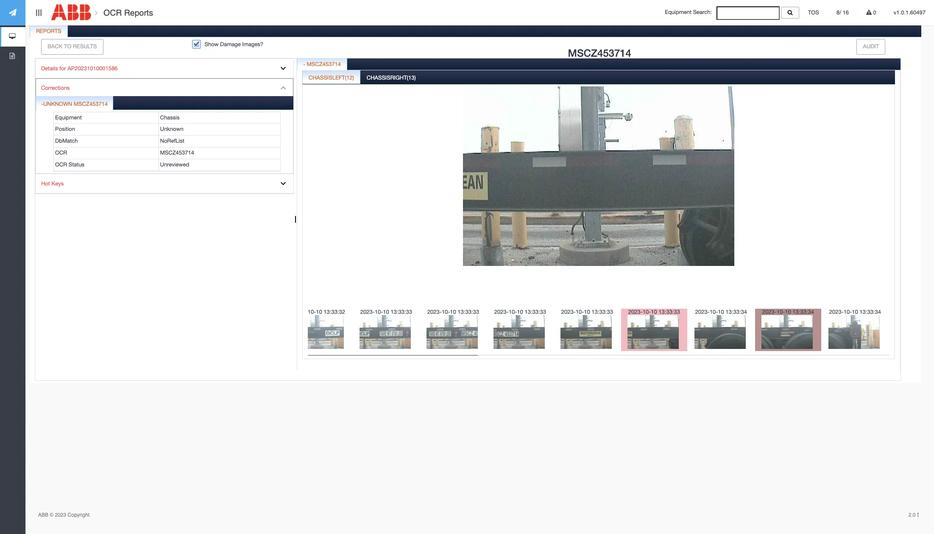 Task type: vqa. For each thing, say whether or not it's contained in the screenshot.


Task type: locate. For each thing, give the bounding box(es) containing it.
- inside menu item
[[41, 101, 43, 107]]

- down corrections
[[41, 101, 43, 107]]

2 vertical spatial ocr
[[55, 161, 67, 168]]

8 2023- from the left
[[762, 309, 777, 315]]

4 10 from the left
[[517, 309, 523, 315]]

1 vertical spatial ocr
[[55, 150, 67, 156]]

tab list containing -unknown mscz453714
[[36, 96, 293, 174]]

0
[[872, 9, 876, 16]]

8/ 16
[[837, 9, 849, 16]]

1 13:33:33 from the left
[[391, 309, 412, 315]]

mscz453714
[[568, 47, 631, 59], [307, 61, 341, 67], [74, 101, 108, 107], [160, 150, 194, 156]]

hot keys link
[[36, 174, 293, 194]]

0 horizontal spatial -
[[41, 101, 43, 107]]

tab list containing chassisleft(12)
[[68, 70, 895, 384]]

dbmatch
[[55, 138, 78, 144]]

2 horizontal spatial 13:33:34
[[860, 309, 881, 315]]

0 vertical spatial unknown
[[43, 101, 72, 107]]

images?
[[242, 41, 263, 47]]

menu item containing corrections
[[36, 79, 293, 174]]

1 vertical spatial -
[[41, 101, 43, 107]]

reports
[[124, 8, 153, 17], [36, 28, 61, 34]]

2023-
[[293, 309, 308, 315], [360, 309, 375, 315], [427, 309, 442, 315], [494, 309, 509, 315], [561, 309, 576, 315], [628, 309, 643, 315], [695, 309, 710, 315], [762, 309, 777, 315], [829, 309, 844, 315]]

ocr
[[103, 8, 122, 17], [55, 150, 67, 156], [55, 161, 67, 168]]

2023-10-10 13:33:33
[[360, 309, 412, 315], [427, 309, 479, 315], [494, 309, 546, 315], [561, 309, 613, 315], [628, 309, 680, 315]]

navigation
[[0, 0, 25, 66]]

2023-10-10 13:33:34
[[695, 309, 747, 315], [762, 309, 814, 315], [829, 309, 881, 315]]

0 horizontal spatial equipment
[[55, 114, 82, 121]]

1 horizontal spatial reports
[[124, 8, 153, 17]]

5 13:33:33 from the left
[[659, 309, 680, 315]]

1 vertical spatial reports
[[36, 28, 61, 34]]

0 horizontal spatial 2023-10-10 13:33:34
[[695, 309, 747, 315]]

1 horizontal spatial 13:33:34
[[793, 309, 814, 315]]

1 vertical spatial unknown
[[160, 126, 183, 132]]

unknown up noreflist
[[160, 126, 183, 132]]

2023
[[55, 513, 66, 519]]

1 2023- from the left
[[293, 309, 308, 315]]

2 horizontal spatial 2023-10-10 13:33:34
[[829, 309, 881, 315]]

for
[[59, 65, 66, 72]]

9 10- from the left
[[844, 309, 852, 315]]

1 horizontal spatial 2023-10-10 13:33:34
[[762, 309, 814, 315]]

corrections
[[41, 85, 70, 91]]

reports link
[[30, 23, 67, 40]]

unknown down corrections
[[43, 101, 72, 107]]

0 vertical spatial -
[[303, 61, 305, 67]]

9 10 from the left
[[852, 309, 858, 315]]

equipment for equipment search:
[[665, 9, 692, 15]]

menu item
[[36, 79, 293, 174]]

search image
[[788, 10, 793, 15]]

tab list for corrections
[[36, 96, 293, 174]]

hot keys
[[41, 180, 64, 187]]

-
[[303, 61, 305, 67], [41, 101, 43, 107]]

show
[[205, 41, 219, 47]]

chassisleft(12)
[[309, 74, 354, 81]]

1 horizontal spatial unknown
[[160, 126, 183, 132]]

0 horizontal spatial unknown
[[43, 101, 72, 107]]

ocr for ocr
[[55, 150, 67, 156]]

v1.0.1.60497
[[894, 9, 926, 16]]

ocr reports
[[101, 8, 153, 17]]

13:33:34
[[726, 309, 747, 315], [793, 309, 814, 315], [860, 309, 881, 315]]

search:
[[693, 9, 712, 15]]

0 vertical spatial ocr
[[103, 8, 122, 17]]

row group
[[54, 112, 280, 171]]

tab list
[[68, 56, 901, 386], [68, 70, 895, 384], [36, 96, 293, 174]]

unknown
[[43, 101, 72, 107], [160, 126, 183, 132]]

chassisright(13) link
[[361, 70, 422, 87]]

7 2023- from the left
[[695, 309, 710, 315]]

2 13:33:33 from the left
[[458, 309, 479, 315]]

0 vertical spatial equipment
[[665, 9, 692, 15]]

equipment for equipment
[[55, 114, 82, 121]]

hot
[[41, 180, 50, 187]]

equipment inside row group
[[55, 114, 82, 121]]

2 10- from the left
[[375, 309, 383, 315]]

menu containing details for ap20231010001586
[[35, 58, 294, 194]]

menu item inside mscz453714 tab list
[[36, 79, 293, 174]]

-unknown mscz453714
[[41, 101, 108, 107]]

details for ap20231010001586
[[41, 65, 118, 72]]

equipment up position
[[55, 114, 82, 121]]

- up chassisleft(12) link
[[303, 61, 305, 67]]

equipment search:
[[665, 9, 717, 15]]

4 2023- from the left
[[494, 309, 509, 315]]

1 vertical spatial equipment
[[55, 114, 82, 121]]

equipment
[[665, 9, 692, 15], [55, 114, 82, 121]]

warning image
[[866, 10, 872, 15]]

2023-10-10 13:33:32
[[293, 309, 345, 315]]

5 2023- from the left
[[561, 309, 576, 315]]

-unknown mscz453714 link
[[36, 96, 113, 110]]

audit
[[863, 43, 879, 50]]

3 2023-10-10 13:33:34 from the left
[[829, 309, 881, 315]]

mscz453714 inside row group
[[160, 150, 194, 156]]

1 10- from the left
[[308, 309, 316, 315]]

1 10 from the left
[[316, 309, 322, 315]]

1 horizontal spatial -
[[303, 61, 305, 67]]

row group containing equipment
[[54, 112, 280, 171]]

0 button
[[858, 0, 885, 25]]

13:33:33
[[391, 309, 412, 315], [458, 309, 479, 315], [525, 309, 546, 315], [592, 309, 613, 315], [659, 309, 680, 315]]

reports inside mscz453714 tab list
[[36, 28, 61, 34]]

details for ap20231010001586 link
[[36, 59, 293, 79]]

results
[[73, 43, 97, 50]]

10
[[316, 309, 322, 315], [383, 309, 389, 315], [450, 309, 456, 315], [517, 309, 523, 315], [584, 309, 590, 315], [651, 309, 657, 315], [718, 309, 724, 315], [785, 309, 791, 315], [852, 309, 858, 315]]

- for -unknown mscz453714
[[41, 101, 43, 107]]

unreviewed
[[160, 161, 189, 168]]

ocr for ocr reports
[[103, 8, 122, 17]]

8 10- from the left
[[777, 309, 785, 315]]

position
[[55, 126, 75, 132]]

bars image
[[35, 9, 43, 16]]

tab list containing - mscz453714
[[68, 56, 901, 386]]

None field
[[717, 6, 780, 20]]

back to results
[[47, 43, 97, 50]]

menu
[[35, 58, 294, 194]]

back to results button
[[41, 39, 103, 55]]

0 horizontal spatial 13:33:34
[[726, 309, 747, 315]]

10-
[[308, 309, 316, 315], [375, 309, 383, 315], [442, 309, 450, 315], [509, 309, 517, 315], [576, 309, 584, 315], [643, 309, 651, 315], [710, 309, 718, 315], [777, 309, 785, 315], [844, 309, 852, 315]]

4 2023-10-10 13:33:33 from the left
[[561, 309, 613, 315]]

tos
[[808, 9, 819, 16]]

6 10 from the left
[[651, 309, 657, 315]]

equipment left the search:
[[665, 9, 692, 15]]

4 13:33:33 from the left
[[592, 309, 613, 315]]

damage
[[220, 41, 241, 47]]

1 horizontal spatial equipment
[[665, 9, 692, 15]]

0 horizontal spatial reports
[[36, 28, 61, 34]]

chassisright(13)
[[367, 74, 416, 81]]



Task type: describe. For each thing, give the bounding box(es) containing it.
noreflist
[[160, 138, 184, 144]]

6 10- from the left
[[643, 309, 651, 315]]

3 2023-10-10 13:33:33 from the left
[[494, 309, 546, 315]]

long arrow up image
[[917, 513, 919, 518]]

7 10- from the left
[[710, 309, 718, 315]]

ocr status
[[55, 161, 84, 168]]

tab list for - mscz453714
[[68, 70, 895, 384]]

v1.0.1.60497 button
[[885, 0, 934, 25]]

ocr for ocr status
[[55, 161, 67, 168]]

0 vertical spatial reports
[[124, 8, 153, 17]]

5 10 from the left
[[584, 309, 590, 315]]

16
[[843, 9, 849, 16]]

2 2023-10-10 13:33:33 from the left
[[427, 309, 479, 315]]

3 10 from the left
[[450, 309, 456, 315]]

mscz453714 tab list
[[28, 23, 921, 386]]

2 13:33:34 from the left
[[793, 309, 814, 315]]

copyright.
[[68, 513, 91, 519]]

- mscz453714 link
[[297, 56, 347, 73]]

2 10 from the left
[[383, 309, 389, 315]]

tos button
[[800, 0, 828, 25]]

corrections link
[[36, 79, 293, 98]]

menu inside mscz453714 tab list
[[35, 58, 294, 194]]

6 2023- from the left
[[628, 309, 643, 315]]

2.0
[[909, 513, 917, 519]]

- for - mscz453714
[[303, 61, 305, 67]]

3 13:33:34 from the left
[[860, 309, 881, 315]]

status
[[69, 161, 84, 168]]

back
[[47, 43, 62, 50]]

keys
[[52, 180, 64, 187]]

abb © 2023 copyright.
[[38, 513, 91, 519]]

chassis
[[160, 114, 180, 121]]

3 10- from the left
[[442, 309, 450, 315]]

1 13:33:34 from the left
[[726, 309, 747, 315]]

5 10- from the left
[[576, 309, 584, 315]]

9 2023- from the left
[[829, 309, 844, 315]]

3 2023- from the left
[[427, 309, 442, 315]]

audit button
[[857, 39, 886, 55]]

8/
[[837, 9, 841, 16]]

8/ 16 button
[[828, 0, 857, 25]]

1 2023-10-10 13:33:34 from the left
[[695, 309, 747, 315]]

5 2023-10-10 13:33:33 from the left
[[628, 309, 680, 315]]

unknown inside row group
[[160, 126, 183, 132]]

3 13:33:33 from the left
[[525, 309, 546, 315]]

chassisleft(12) link
[[303, 70, 360, 87]]

4 10- from the left
[[509, 309, 517, 315]]

2 2023-10-10 13:33:34 from the left
[[762, 309, 814, 315]]

details
[[41, 65, 58, 72]]

to
[[64, 43, 71, 50]]

row group inside menu item
[[54, 112, 280, 171]]

show damage images?
[[205, 41, 263, 47]]

7 10 from the left
[[718, 309, 724, 315]]

- mscz453714
[[303, 61, 341, 67]]

ap20231010001586
[[68, 65, 118, 72]]

abb
[[38, 513, 48, 519]]

unknown inside "-unknown mscz453714" link
[[43, 101, 72, 107]]

2 2023- from the left
[[360, 309, 375, 315]]

©
[[50, 513, 54, 519]]

13:33:32
[[324, 309, 345, 315]]

8 10 from the left
[[785, 309, 791, 315]]

1 2023-10-10 13:33:33 from the left
[[360, 309, 412, 315]]



